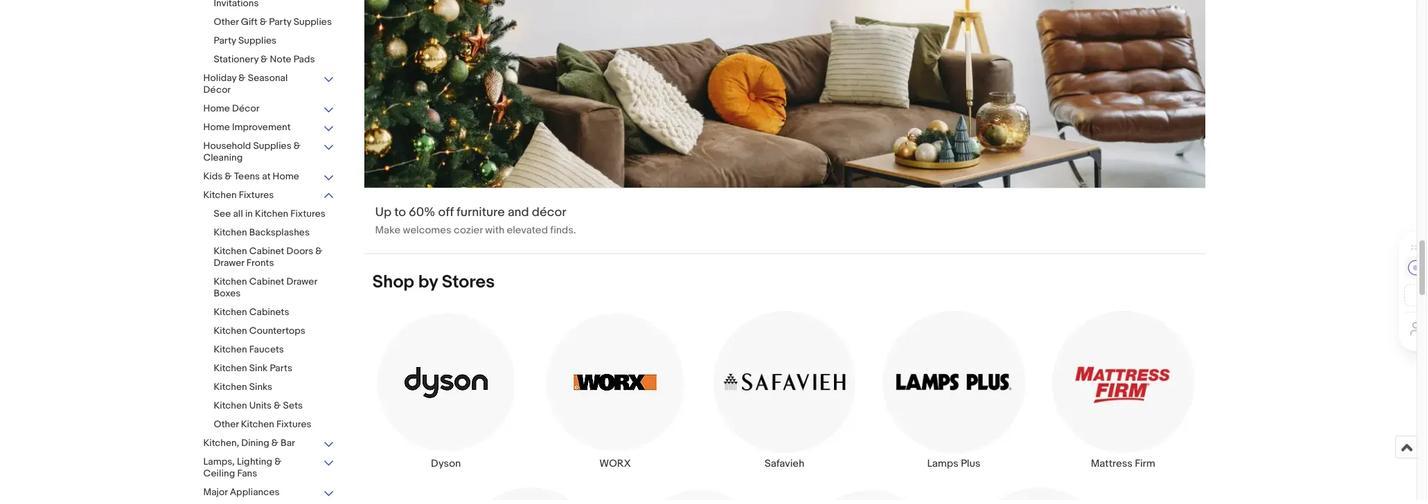 Task type: describe. For each thing, give the bounding box(es) containing it.
see
[[214, 208, 231, 220]]

and
[[508, 205, 529, 220]]

other inside other gift & party supplies party supplies stationery & note pads
[[214, 16, 239, 28]]

worx
[[600, 458, 631, 471]]

home improvement button
[[203, 121, 335, 134]]

0 vertical spatial supplies
[[294, 16, 332, 28]]

teens
[[234, 171, 260, 182]]

in
[[245, 208, 253, 220]]

safavieh link
[[700, 310, 870, 471]]

stores
[[442, 272, 495, 293]]

holiday & seasonal décor home décor home improvement household supplies & cleaning kids & teens at home kitchen fixtures see all in kitchen fixtures kitchen backsplashes kitchen cabinet doors & drawer fronts kitchen cabinet drawer boxes kitchen cabinets kitchen countertops kitchen faucets kitchen sink parts kitchen sinks kitchen units & sets other kitchen fixtures kitchen, dining & bar lamps, lighting & ceiling fans major appliances
[[203, 72, 326, 498]]

other inside the holiday & seasonal décor home décor home improvement household supplies & cleaning kids & teens at home kitchen fixtures see all in kitchen fixtures kitchen backsplashes kitchen cabinet doors & drawer fronts kitchen cabinet drawer boxes kitchen cabinets kitchen countertops kitchen faucets kitchen sink parts kitchen sinks kitchen units & sets other kitchen fixtures kitchen, dining & bar lamps, lighting & ceiling fans major appliances
[[214, 419, 239, 430]]

firm
[[1136, 458, 1156, 471]]

doors
[[287, 245, 313, 257]]

kitchen faucets link
[[214, 344, 335, 357]]

kitchen sink parts link
[[214, 363, 335, 376]]

other gift & party supplies link
[[214, 16, 335, 29]]

& right the gift
[[260, 16, 267, 28]]

seasonal
[[248, 72, 288, 84]]

major
[[203, 487, 228, 498]]

0 vertical spatial fixtures
[[239, 189, 274, 201]]

faucets
[[249, 344, 284, 356]]

stationery
[[214, 53, 259, 65]]

& left note
[[261, 53, 268, 65]]

dyson
[[431, 458, 461, 471]]

furniture
[[457, 205, 505, 220]]

0 vertical spatial décor
[[203, 84, 231, 96]]

plus
[[961, 458, 981, 471]]

& right kids
[[225, 171, 232, 182]]

1 vertical spatial home
[[203, 121, 230, 133]]

kids
[[203, 171, 223, 182]]

to
[[394, 205, 406, 220]]

holiday & seasonal décor button
[[203, 72, 335, 97]]

backsplashes
[[249, 227, 310, 238]]

all
[[233, 208, 243, 220]]

stationery & note pads link
[[214, 53, 335, 67]]

with
[[485, 224, 505, 237]]

supplies inside the holiday & seasonal décor home décor home improvement household supplies & cleaning kids & teens at home kitchen fixtures see all in kitchen fixtures kitchen backsplashes kitchen cabinet doors & drawer fronts kitchen cabinet drawer boxes kitchen cabinets kitchen countertops kitchen faucets kitchen sink parts kitchen sinks kitchen units & sets other kitchen fixtures kitchen, dining & bar lamps, lighting & ceiling fans major appliances
[[253, 140, 292, 152]]

improvement
[[232, 121, 291, 133]]

kitchen sinks link
[[214, 381, 335, 394]]

dyson link
[[361, 310, 531, 471]]

kitchen cabinets link
[[214, 306, 335, 320]]

dining
[[241, 437, 269, 449]]

worx link
[[531, 310, 700, 471]]

kitchen backsplashes link
[[214, 227, 335, 240]]

elevated
[[507, 224, 548, 237]]

kitchen fixtures button
[[203, 189, 335, 202]]

lamps plus link
[[870, 310, 1039, 471]]

& right doors
[[316, 245, 323, 257]]

by
[[418, 272, 438, 293]]

sets
[[283, 400, 303, 412]]

& down stationery
[[239, 72, 246, 84]]

parts
[[270, 363, 292, 374]]

& down home improvement dropdown button
[[294, 140, 301, 152]]

décor
[[532, 205, 567, 220]]

gift
[[241, 16, 258, 28]]

make
[[375, 224, 401, 237]]

cabinets
[[249, 306, 289, 318]]

up
[[375, 205, 392, 220]]

2 vertical spatial fixtures
[[277, 419, 312, 430]]

1 horizontal spatial drawer
[[287, 276, 317, 288]]

household
[[203, 140, 251, 152]]

kids & teens at home button
[[203, 171, 335, 184]]

shop
[[373, 272, 415, 293]]

lamps,
[[203, 456, 235, 468]]

kitchen, dining & bar button
[[203, 437, 335, 451]]

off
[[438, 205, 454, 220]]

2 vertical spatial home
[[273, 171, 299, 182]]

mattress firm
[[1091, 458, 1156, 471]]

appliances
[[230, 487, 280, 498]]



Task type: vqa. For each thing, say whether or not it's contained in the screenshot.
to
yes



Task type: locate. For each thing, give the bounding box(es) containing it.
fans
[[237, 468, 257, 480]]

&
[[260, 16, 267, 28], [261, 53, 268, 65], [239, 72, 246, 84], [294, 140, 301, 152], [225, 171, 232, 182], [316, 245, 323, 257], [274, 400, 281, 412], [272, 437, 279, 449], [275, 456, 282, 468]]

kitchen,
[[203, 437, 239, 449]]

kitchen cabinet doors & drawer fronts link
[[214, 245, 335, 270]]

household supplies & cleaning button
[[203, 140, 335, 165]]

other kitchen fixtures link
[[214, 419, 335, 432]]

sink
[[249, 363, 268, 374]]

1 cabinet from the top
[[249, 245, 284, 257]]

party supplies link
[[214, 35, 335, 48]]

fixtures
[[239, 189, 274, 201], [291, 208, 326, 220], [277, 419, 312, 430]]

0 horizontal spatial drawer
[[214, 257, 244, 269]]

& left bar
[[272, 437, 279, 449]]

party up party supplies link
[[269, 16, 292, 28]]

see all in kitchen fixtures link
[[214, 208, 335, 221]]

0 vertical spatial cabinet
[[249, 245, 284, 257]]

major appliances button
[[203, 487, 335, 500]]

1 vertical spatial drawer
[[287, 276, 317, 288]]

note
[[270, 53, 292, 65]]

drawer down doors
[[287, 276, 317, 288]]

décor down stationery
[[203, 84, 231, 96]]

60%
[[409, 205, 436, 220]]

sinks
[[249, 381, 272, 393]]

fixtures up backsplashes
[[291, 208, 326, 220]]

1 other from the top
[[214, 16, 239, 28]]

2 other from the top
[[214, 419, 239, 430]]

home right at
[[273, 171, 299, 182]]

at
[[262, 171, 271, 182]]

décor up improvement
[[232, 103, 260, 114]]

home
[[203, 103, 230, 114], [203, 121, 230, 133], [273, 171, 299, 182]]

fixtures up in
[[239, 189, 274, 201]]

1 horizontal spatial décor
[[232, 103, 260, 114]]

bar
[[281, 437, 295, 449]]

kitchen cabinet drawer boxes link
[[214, 276, 335, 301]]

kitchen countertops link
[[214, 325, 335, 338]]

1 horizontal spatial party
[[269, 16, 292, 28]]

kitchen units & sets link
[[214, 400, 335, 413]]

home up household
[[203, 121, 230, 133]]

home down holiday
[[203, 103, 230, 114]]

boxes
[[214, 288, 241, 299]]

fixtures down the sets at the left bottom
[[277, 419, 312, 430]]

& left the sets at the left bottom
[[274, 400, 281, 412]]

1 vertical spatial cabinet
[[249, 276, 284, 288]]

1 vertical spatial supplies
[[238, 35, 277, 46]]

& down the kitchen, dining & bar dropdown button
[[275, 456, 282, 468]]

other
[[214, 16, 239, 28], [214, 419, 239, 430]]

2 cabinet from the top
[[249, 276, 284, 288]]

cabinet
[[249, 245, 284, 257], [249, 276, 284, 288]]

cabinet down fronts
[[249, 276, 284, 288]]

pads
[[294, 53, 315, 65]]

fronts
[[247, 257, 274, 269]]

1 vertical spatial décor
[[232, 103, 260, 114]]

lamps, lighting & ceiling fans button
[[203, 456, 335, 481]]

None text field
[[364, 0, 1206, 254]]

mattress firm link
[[1039, 310, 1208, 471]]

none text field containing up to 60% off furniture and décor
[[364, 0, 1206, 254]]

lamps
[[928, 458, 959, 471]]

0 vertical spatial party
[[269, 16, 292, 28]]

0 vertical spatial home
[[203, 103, 230, 114]]

0 horizontal spatial décor
[[203, 84, 231, 96]]

0 vertical spatial drawer
[[214, 257, 244, 269]]

holiday
[[203, 72, 237, 84]]

drawer
[[214, 257, 244, 269], [287, 276, 317, 288]]

supplies up pads
[[294, 16, 332, 28]]

other gift & party supplies party supplies stationery & note pads
[[214, 16, 332, 65]]

1 vertical spatial fixtures
[[291, 208, 326, 220]]

home décor button
[[203, 103, 335, 116]]

shop by stores
[[373, 272, 495, 293]]

finds.
[[551, 224, 576, 237]]

2 vertical spatial supplies
[[253, 140, 292, 152]]

supplies down the gift
[[238, 35, 277, 46]]

up to 60% off furniture and décor make welcomes cozier with elevated finds.
[[375, 205, 576, 237]]

other up kitchen,
[[214, 419, 239, 430]]

0 vertical spatial other
[[214, 16, 239, 28]]

drawer up the boxes
[[214, 257, 244, 269]]

safavieh
[[765, 458, 805, 471]]

mattress
[[1091, 458, 1133, 471]]

1 vertical spatial party
[[214, 35, 236, 46]]

décor
[[203, 84, 231, 96], [232, 103, 260, 114]]

0 horizontal spatial party
[[214, 35, 236, 46]]

other left the gift
[[214, 16, 239, 28]]

cleaning
[[203, 152, 243, 164]]

lamps plus
[[928, 458, 981, 471]]

1 vertical spatial other
[[214, 419, 239, 430]]

cozier
[[454, 224, 483, 237]]

party
[[269, 16, 292, 28], [214, 35, 236, 46]]

ceiling
[[203, 468, 235, 480]]

units
[[249, 400, 272, 412]]

countertops
[[249, 325, 306, 337]]

kitchen
[[203, 189, 237, 201], [255, 208, 288, 220], [214, 227, 247, 238], [214, 245, 247, 257], [214, 276, 247, 288], [214, 306, 247, 318], [214, 325, 247, 337], [214, 344, 247, 356], [214, 363, 247, 374], [214, 381, 247, 393], [214, 400, 247, 412], [241, 419, 274, 430]]

supplies
[[294, 16, 332, 28], [238, 35, 277, 46], [253, 140, 292, 152]]

party up stationery
[[214, 35, 236, 46]]

lighting
[[237, 456, 272, 468]]

cabinet down kitchen backsplashes link
[[249, 245, 284, 257]]

welcomes
[[403, 224, 452, 237]]

supplies down home improvement dropdown button
[[253, 140, 292, 152]]



